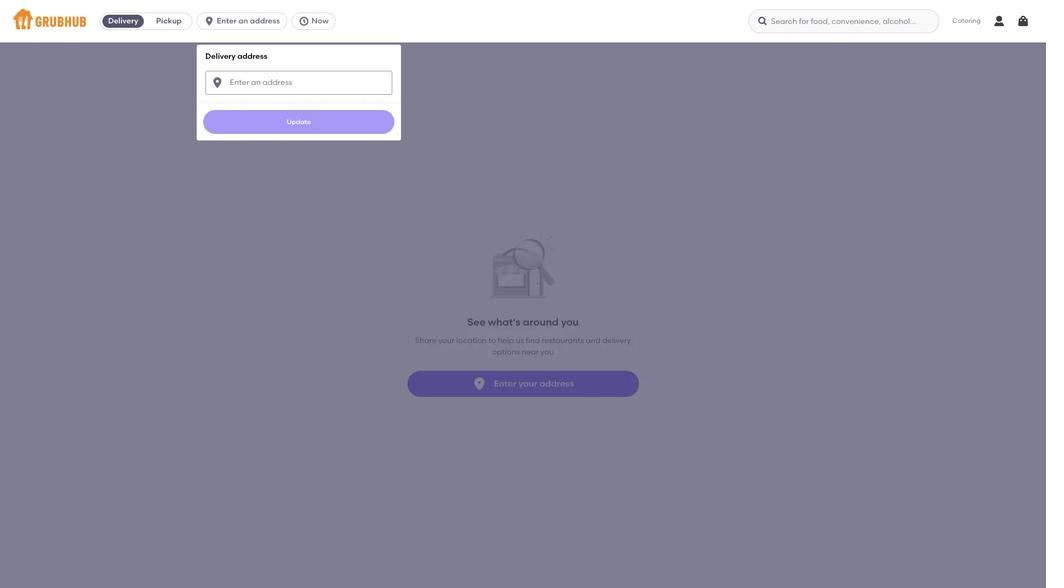 Task type: locate. For each thing, give the bounding box(es) containing it.
address down enter an address
[[238, 52, 268, 61]]

your
[[439, 337, 455, 346], [519, 379, 538, 389]]

1 vertical spatial you
[[541, 348, 554, 357]]

enter an address button
[[197, 13, 292, 30]]

1 horizontal spatial your
[[519, 379, 538, 389]]

pickup
[[156, 16, 182, 26]]

enter inside enter an address button
[[217, 16, 237, 26]]

delivery left the pickup
[[108, 16, 138, 26]]

you
[[561, 316, 579, 329], [541, 348, 554, 357]]

main navigation navigation
[[0, 0, 1047, 589]]

location
[[457, 337, 487, 346]]

1 horizontal spatial delivery
[[206, 52, 236, 61]]

address inside 'button'
[[540, 379, 574, 389]]

catering
[[953, 17, 981, 25]]

0 vertical spatial enter
[[217, 16, 237, 26]]

your for share
[[439, 337, 455, 346]]

your right share
[[439, 337, 455, 346]]

address right an
[[250, 16, 280, 26]]

0 horizontal spatial enter
[[217, 16, 237, 26]]

0 vertical spatial svg image
[[204, 16, 215, 27]]

enter an address
[[217, 16, 280, 26]]

0 vertical spatial address
[[250, 16, 280, 26]]

0 vertical spatial you
[[561, 316, 579, 329]]

delivery down enter an address button
[[206, 52, 236, 61]]

delivery inside button
[[108, 16, 138, 26]]

0 vertical spatial your
[[439, 337, 455, 346]]

0 horizontal spatial svg image
[[299, 16, 310, 27]]

delivery
[[108, 16, 138, 26], [206, 52, 236, 61]]

now button
[[292, 13, 340, 30]]

1 vertical spatial enter
[[494, 379, 517, 389]]

you up restaurants
[[561, 316, 579, 329]]

delivery for delivery
[[108, 16, 138, 26]]

pickup button
[[146, 13, 192, 30]]

1 vertical spatial delivery
[[206, 52, 236, 61]]

1 vertical spatial your
[[519, 379, 538, 389]]

enter left an
[[217, 16, 237, 26]]

0 horizontal spatial you
[[541, 348, 554, 357]]

svg image
[[204, 16, 215, 27], [211, 76, 224, 89]]

enter inside enter your address 'button'
[[494, 379, 517, 389]]

svg image down delivery address
[[211, 76, 224, 89]]

svg image left an
[[204, 16, 215, 27]]

2 horizontal spatial svg image
[[1017, 15, 1031, 28]]

us
[[516, 337, 524, 346]]

address
[[250, 16, 280, 26], [238, 52, 268, 61], [540, 379, 574, 389]]

0 vertical spatial delivery
[[108, 16, 138, 26]]

delivery
[[603, 337, 632, 346]]

and
[[586, 337, 601, 346]]

delivery button
[[100, 13, 146, 30]]

address inside button
[[250, 16, 280, 26]]

2 vertical spatial address
[[540, 379, 574, 389]]

your inside 'button'
[[519, 379, 538, 389]]

svg image inside enter an address button
[[204, 16, 215, 27]]

0 horizontal spatial delivery
[[108, 16, 138, 26]]

your down near
[[519, 379, 538, 389]]

1 horizontal spatial enter
[[494, 379, 517, 389]]

you right near
[[541, 348, 554, 357]]

enter
[[217, 16, 237, 26], [494, 379, 517, 389]]

svg image
[[1017, 15, 1031, 28], [299, 16, 310, 27], [758, 16, 769, 27]]

restaurants
[[542, 337, 584, 346]]

share your location to help us find restaurants and delivery options near you
[[415, 337, 632, 357]]

0 horizontal spatial your
[[439, 337, 455, 346]]

your inside share your location to help us find restaurants and delivery options near you
[[439, 337, 455, 346]]

address down restaurants
[[540, 379, 574, 389]]

enter for enter an address
[[217, 16, 237, 26]]

enter right position icon
[[494, 379, 517, 389]]

address for enter your address
[[540, 379, 574, 389]]



Task type: describe. For each thing, give the bounding box(es) containing it.
1 vertical spatial address
[[238, 52, 268, 61]]

update
[[287, 118, 311, 126]]

around
[[523, 316, 559, 329]]

options
[[493, 348, 520, 357]]

share
[[415, 337, 437, 346]]

address for enter an address
[[250, 16, 280, 26]]

svg image inside the now button
[[299, 16, 310, 27]]

help
[[498, 337, 514, 346]]

enter your address
[[494, 379, 574, 389]]

to
[[489, 337, 496, 346]]

see
[[468, 316, 486, 329]]

1 horizontal spatial you
[[561, 316, 579, 329]]

1 vertical spatial svg image
[[211, 76, 224, 89]]

an
[[239, 16, 248, 26]]

enter for enter your address
[[494, 379, 517, 389]]

Enter an address search field
[[206, 71, 393, 95]]

what's
[[488, 316, 521, 329]]

you inside share your location to help us find restaurants and delivery options near you
[[541, 348, 554, 357]]

delivery for delivery address
[[206, 52, 236, 61]]

position icon image
[[472, 377, 488, 392]]

delivery address
[[206, 52, 268, 61]]

near
[[522, 348, 539, 357]]

catering button
[[946, 9, 989, 34]]

1 horizontal spatial svg image
[[758, 16, 769, 27]]

your for enter
[[519, 379, 538, 389]]

find
[[526, 337, 540, 346]]

now
[[312, 16, 329, 26]]

update button
[[203, 110, 395, 134]]

see what's around you
[[468, 316, 579, 329]]

enter your address button
[[408, 371, 639, 398]]



Task type: vqa. For each thing, say whether or not it's contained in the screenshot.
svg icon in the Enter an address button
yes



